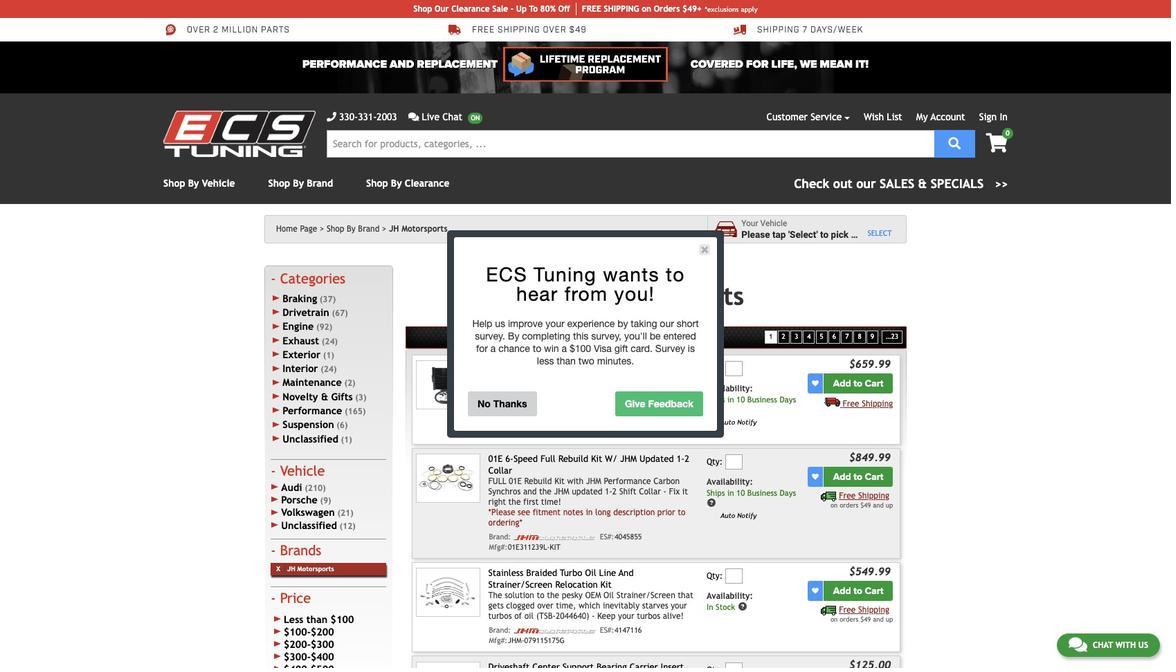 Task type: locate. For each thing, give the bounding box(es) containing it.
for down without
[[672, 394, 683, 403]]

mfg#: inside es#: 4147116 mfg#: jhm-079115175g
[[489, 637, 507, 645]]

2 horizontal spatial motorsports
[[606, 281, 744, 311]]

1 vertical spatial es#:
[[600, 533, 614, 541]]

1 add from the top
[[833, 378, 851, 389]]

over
[[543, 25, 567, 35], [537, 601, 553, 611]]

ships for $849.99
[[707, 488, 725, 498]]

add to cart button down $849.99
[[824, 467, 893, 487]]

1 link
[[765, 331, 777, 344]]

es#:
[[600, 419, 614, 427], [600, 533, 614, 541], [600, 626, 614, 635]]

orders for $549.99
[[840, 616, 858, 624]]

our
[[660, 318, 674, 329]]

es#: for $549.99
[[600, 626, 614, 635]]

this inside help us improve your experience by taking our short survey. by completing this survey, you'll be entered for a chance to win a $100 visa gift card. survey is less than two minutes.
[[573, 331, 588, 342]]

2 mfg#: from the top
[[489, 543, 507, 552]]

0 horizontal spatial this
[[543, 383, 556, 393]]

free shipping on orders $49 and up for $549.99
[[830, 606, 893, 624]]

2 10 from the top
[[736, 488, 745, 498]]

your
[[546, 318, 565, 329], [671, 601, 687, 611], [618, 612, 634, 622]]

1 vertical spatial mfg#:
[[489, 543, 507, 552]]

chat right live
[[442, 111, 462, 123]]

unclassified down the suspension
[[283, 433, 338, 445]]

add to cart down $549.99
[[833, 585, 884, 597]]

3 link
[[790, 331, 802, 344]]

1 vertical spatial ships
[[707, 488, 725, 498]]

brand: down ordering* on the left bottom of the page
[[489, 533, 511, 541]]

0 vertical spatial with
[[567, 477, 584, 486]]

1 vertical spatial rebuild
[[524, 477, 552, 486]]

over down 80%
[[543, 25, 567, 35]]

availability: for $849.99
[[707, 477, 753, 487]]

$100 up "$100-$200" link
[[331, 614, 354, 626]]

availability: right without
[[707, 384, 753, 394]]

completing
[[522, 331, 570, 342]]

question sign image for $849.99
[[707, 498, 716, 508]]

rebuild up first
[[524, 477, 552, 486]]

of
[[533, 383, 540, 393], [524, 394, 531, 403], [514, 612, 522, 622]]

1 vertical spatial jh
[[568, 281, 599, 311]]

1 vertical spatial on
[[830, 502, 838, 509]]

this inside heat exchanger kit - bolt-on - performance multi- pass - black installation of this kit is now easier than ever, without the need of removing the crash bar to drill holes for bracket mounting.
[[543, 383, 556, 393]]

price
[[280, 590, 311, 606]]

of down clogged
[[514, 612, 522, 622]]

shop by brand
[[268, 178, 333, 189], [327, 224, 380, 234]]

& right sales
[[918, 176, 927, 191]]

in for $849.99
[[727, 488, 734, 498]]

2 horizontal spatial jh
[[568, 281, 599, 311]]

survey,
[[591, 331, 622, 342]]

lifetime replacement program banner image
[[503, 47, 668, 82]]

3
[[794, 333, 798, 341]]

3 add from the top
[[833, 585, 851, 597]]

0 horizontal spatial jh
[[287, 565, 295, 573]]

mfg#: down ordering* on the left bottom of the page
[[489, 543, 507, 552]]

1 auto notify from the top
[[720, 419, 757, 426]]

motorsports down brands
[[297, 565, 334, 573]]

cart for $849.99
[[865, 471, 884, 483]]

2 horizontal spatial than
[[622, 383, 639, 393]]

comments image
[[1069, 637, 1087, 653]]

7 left days/week
[[802, 25, 808, 35]]

es#4045855 - 01e311239l-kit - 01e 6-speed full rebuild kit w/ jhm updated 1-2 collar - full 01e rebuild kit with jhm performance carbon synchros and the jhm updated 1-2 shift collar - fix it right the first time! - jh motorsports  - audi image
[[416, 454, 481, 503]]

vehicle up the audi
[[280, 463, 325, 479]]

orders
[[840, 502, 858, 509], [840, 616, 858, 624]]

your up alive!
[[671, 601, 687, 611]]

1 vertical spatial 1-
[[605, 487, 612, 497]]

add to cart button for $549.99
[[824, 581, 893, 601]]

2 cart from the top
[[865, 471, 884, 483]]

jh motorsports  - corporate logo image
[[514, 421, 597, 426], [514, 535, 597, 540], [514, 628, 597, 634]]

free shipping image for $659.99
[[824, 397, 840, 407]]

than inside less than $100 $100-$200 $200-$300 $300-$400
[[307, 614, 328, 626]]

business for $849.99
[[747, 488, 777, 498]]

es#: inside "es#: 4045855 mfg#: 01e311239l-kit"
[[600, 533, 614, 541]]

free shipping on orders $49 and up for $849.99
[[830, 491, 893, 509]]

2 jh motorsports  - corporate logo image from the top
[[514, 535, 597, 540]]

2 business from the top
[[747, 488, 777, 498]]

mfg#:
[[489, 429, 507, 437], [489, 543, 507, 552], [489, 637, 507, 645]]

0 vertical spatial jhm
[[620, 454, 637, 465]]

2 vertical spatial brand:
[[489, 626, 511, 635]]

1 availability: from the top
[[707, 384, 753, 394]]

0 horizontal spatial collar
[[488, 465, 512, 476]]

auto for $659.99
[[720, 419, 735, 426]]

qty: right the multi-
[[707, 364, 723, 374]]

shop our clearance sale - up to 80% off
[[413, 4, 570, 14]]

2 es#: from the top
[[600, 533, 614, 541]]

jh motorsports  - corporate logo image up 079115175g
[[514, 628, 597, 634]]

and up first
[[523, 487, 537, 497]]

from
[[565, 282, 608, 305]]

than
[[557, 356, 576, 367], [622, 383, 639, 393], [307, 614, 328, 626]]

2 qty: from the top
[[707, 458, 723, 467]]

331-
[[358, 111, 377, 123]]

$100 inside less than $100 $100-$200 $200-$300 $300-$400
[[331, 614, 354, 626]]

now
[[579, 383, 594, 393]]

1 vertical spatial chat
[[1093, 641, 1113, 651]]

in inside availability: in stock
[[707, 602, 713, 612]]

1 vertical spatial &
[[321, 391, 328, 403]]

shop by brand for shop by vehicle
[[268, 178, 333, 189]]

and inside 01e 6-speed full rebuild kit w/ jhm updated 1-2 collar full 01e rebuild kit with jhm performance carbon synchros and the jhm updated 1-2 shift collar - fix it right the first time! *please see fitment notes in long description prior to ordering*
[[523, 487, 537, 497]]

list
[[887, 111, 902, 123]]

0 horizontal spatial jhm
[[554, 487, 569, 497]]

1 horizontal spatial is
[[688, 343, 695, 354]]

customer
[[767, 111, 808, 123]]

'select'
[[788, 229, 818, 240]]

3 brand: from the top
[[489, 626, 511, 635]]

0 horizontal spatial &
[[321, 391, 328, 403]]

2 vertical spatial jh
[[287, 565, 295, 573]]

0 vertical spatial free shipping on orders $49 and up
[[830, 491, 893, 509]]

0 horizontal spatial turbos
[[488, 612, 512, 622]]

braided
[[526, 568, 557, 579]]

0 vertical spatial clearance
[[451, 4, 490, 14]]

sales & specials link
[[794, 174, 1008, 193]]

unclassified inside vehicle audi (210) porsche (9) volkswagen (21) unclassified (12)
[[281, 520, 337, 531]]

1 horizontal spatial with
[[1115, 641, 1136, 651]]

1 days from the top
[[780, 395, 796, 404]]

8 link
[[854, 331, 866, 344]]

kit
[[550, 543, 560, 552]]

question sign image
[[707, 405, 716, 414], [707, 498, 716, 508], [738, 602, 747, 612]]

None text field
[[725, 361, 742, 377], [725, 455, 742, 470], [725, 569, 742, 584], [725, 663, 742, 669], [725, 361, 742, 377], [725, 455, 742, 470], [725, 569, 742, 584], [725, 663, 742, 669]]

braking
[[283, 293, 317, 304]]

(6)
[[337, 421, 348, 431]]

is down entered on the right
[[688, 343, 695, 354]]

3 mfg#: from the top
[[489, 637, 507, 645]]

1 vertical spatial qty:
[[707, 458, 723, 467]]

0 vertical spatial mfg#:
[[489, 429, 507, 437]]

2 vertical spatial motorsports
[[297, 565, 334, 573]]

1 horizontal spatial for
[[672, 394, 683, 403]]

1 notify from the top
[[737, 419, 757, 426]]

2 vertical spatial mfg#:
[[489, 637, 507, 645]]

0 vertical spatial auto
[[720, 419, 735, 426]]

in right sign
[[1000, 111, 1008, 123]]

motorsports down 'shop by clearance'
[[402, 224, 447, 234]]

1- right updated
[[677, 454, 685, 465]]

es#: inside 'es#: 4442371 mfg#: pmphx30t40tblack'
[[600, 419, 614, 427]]

entered
[[663, 331, 696, 342]]

2 free shipping on orders $49 and up from the top
[[830, 606, 893, 624]]

2 availability: from the top
[[707, 477, 753, 487]]

0 vertical spatial (24)
[[322, 337, 338, 347]]

shop by brand link for shop by vehicle
[[268, 178, 333, 189]]

chat with us link
[[1057, 634, 1160, 658]]

jh motorsports  - corporate logo image up kit
[[514, 535, 597, 540]]

pass
[[488, 372, 505, 382]]

jh motorsports  - corporate logo image for $549.99
[[514, 628, 597, 634]]

tap
[[772, 229, 786, 240]]

ship
[[604, 4, 621, 14]]

add to cart button for $659.99
[[824, 373, 893, 394]]

jhm
[[620, 454, 637, 465], [586, 477, 601, 486], [554, 487, 569, 497]]

holes
[[650, 394, 670, 403]]

0 horizontal spatial with
[[567, 477, 584, 486]]

2 days from the top
[[780, 488, 796, 498]]

(9)
[[320, 496, 331, 506]]

1 vertical spatial availability:
[[707, 477, 753, 487]]

2 brand: from the top
[[489, 533, 511, 541]]

add to wish list image
[[812, 380, 819, 387], [812, 588, 819, 595]]

shipping 7 days/week
[[757, 25, 863, 35]]

(92)
[[316, 323, 332, 332]]

carbon
[[654, 477, 680, 486]]

by down ecs tuning image
[[188, 178, 199, 189]]

in right it
[[727, 488, 734, 498]]

to
[[820, 229, 829, 240], [666, 263, 685, 286], [533, 343, 541, 354], [854, 378, 862, 389], [622, 394, 630, 403], [854, 471, 862, 483], [678, 508, 686, 518], [854, 585, 862, 597], [537, 591, 544, 601]]

brands
[[280, 543, 321, 559]]

es#: left 4045855
[[600, 533, 614, 541]]

be
[[650, 331, 661, 342]]

2 horizontal spatial jhm
[[620, 454, 637, 465]]

2 ships from the top
[[707, 488, 725, 498]]

a right win
[[562, 343, 567, 354]]

2 auto notify from the top
[[720, 512, 757, 520]]

0 horizontal spatial chat
[[442, 111, 462, 123]]

add to cart
[[833, 378, 884, 389], [833, 471, 884, 483], [833, 585, 884, 597]]

up
[[886, 502, 893, 509], [886, 616, 893, 624]]

1 vertical spatial $100
[[331, 614, 354, 626]]

shop by brand link for home page
[[327, 224, 386, 234]]

1 horizontal spatial this
[[573, 331, 588, 342]]

1 add to cart from the top
[[833, 378, 884, 389]]

& left gifts at the bottom left
[[321, 391, 328, 403]]

and
[[523, 487, 537, 497], [873, 502, 884, 509], [873, 616, 884, 624]]

on for $849.99
[[830, 502, 838, 509]]

1 vertical spatial of
[[524, 394, 531, 403]]

add to cart button for $849.99
[[824, 467, 893, 487]]

2 add to cart button from the top
[[824, 467, 893, 487]]

2 vertical spatial than
[[307, 614, 328, 626]]

and for $549.99
[[873, 616, 884, 624]]

orders down $849.99
[[840, 502, 858, 509]]

2 notify from the top
[[737, 512, 757, 520]]

2 vertical spatial on
[[830, 616, 838, 624]]

1 cart from the top
[[865, 378, 884, 389]]

turbos down 'starves'
[[637, 612, 660, 622]]

0 horizontal spatial 7
[[802, 25, 808, 35]]

$49 for $849.99
[[860, 502, 871, 509]]

1- left shift
[[605, 487, 612, 497]]

add to cart button up "free shipping"
[[824, 373, 893, 394]]

079115175g
[[524, 637, 565, 645]]

es#: inside es#: 4147116 mfg#: jhm-079115175g
[[600, 626, 614, 635]]

1 vertical spatial shop by brand
[[327, 224, 380, 234]]

3 qty: from the top
[[707, 572, 723, 582]]

oil left line
[[585, 568, 596, 579]]

of down black
[[533, 383, 540, 393]]

brand: down bracket
[[489, 419, 511, 427]]

shop by brand up home page link
[[268, 178, 333, 189]]

synchros
[[488, 487, 521, 497]]

1 horizontal spatial than
[[557, 356, 576, 367]]

performance inside categories braking (37) drivetrain (67) engine (92) exhaust (24) exterior (1) interior (24) maintenance (2) novelty & gifts (3) performance (165) suspension (6) unclassified (1)
[[283, 405, 342, 417]]

updated
[[640, 454, 674, 465]]

for down 'survey.'
[[476, 343, 488, 354]]

ecs
[[486, 263, 527, 286]]

unclassified down volkswagen
[[281, 520, 337, 531]]

0 horizontal spatial 01e
[[488, 454, 503, 465]]

add for $659.99
[[833, 378, 851, 389]]

1 availability: ships in 10 business days from the top
[[707, 384, 796, 404]]

clogged
[[506, 601, 535, 611]]

clearance down live
[[405, 178, 450, 189]]

1 auto from the top
[[720, 419, 735, 426]]

0 vertical spatial orders
[[840, 502, 858, 509]]

vehicle inside your vehicle please tap 'select' to pick a vehicle
[[760, 219, 787, 228]]

brand:
[[489, 419, 511, 427], [489, 533, 511, 541], [489, 626, 511, 635]]

to right prior
[[678, 508, 686, 518]]

cart down $549.99
[[865, 585, 884, 597]]

add to cart up "free shipping"
[[833, 378, 884, 389]]

in inside 01e 6-speed full rebuild kit w/ jhm updated 1-2 collar full 01e rebuild kit with jhm performance carbon synchros and the jhm updated 1-2 shift collar - fix it right the first time! *please see fitment notes in long description prior to ordering*
[[586, 508, 593, 518]]

to right solution
[[537, 591, 544, 601]]

0 horizontal spatial oil
[[585, 568, 596, 579]]

performance inside 01e 6-speed full rebuild kit w/ jhm updated 1-2 collar full 01e rebuild kit with jhm performance carbon synchros and the jhm updated 1-2 shift collar - fix it right the first time! *please see fitment notes in long description prior to ordering*
[[604, 477, 651, 486]]

0 horizontal spatial than
[[307, 614, 328, 626]]

shop by brand link up home page link
[[268, 178, 333, 189]]

add to cart down $849.99
[[833, 471, 884, 483]]

to inside the stainless braided turbo oil line and strainer/screen relocation kit the solution to the pesky oem oil strainer/screen that gets clogged over time, which inevitably starves your turbos of oil (tsb-2044640) - keep your turbos alive!
[[537, 591, 544, 601]]

vehicle
[[858, 229, 888, 240]]

mfg#: inside 'es#: 4442371 mfg#: pmphx30t40tblack'
[[489, 429, 507, 437]]

kit
[[555, 361, 566, 371], [591, 454, 602, 465], [554, 477, 565, 486], [600, 580, 612, 590]]

is right kit on the bottom
[[571, 383, 577, 393]]

and down $849.99
[[873, 502, 884, 509]]

page
[[300, 224, 317, 234]]

with up updated
[[567, 477, 584, 486]]

1 add to cart button from the top
[[824, 373, 893, 394]]

1 vertical spatial add to wish list image
[[812, 588, 819, 595]]

0 horizontal spatial jh motorsports
[[389, 224, 447, 234]]

1 horizontal spatial in
[[1000, 111, 1008, 123]]

0 vertical spatial strainer/screen
[[488, 580, 552, 590]]

this up removing
[[543, 383, 556, 393]]

0 vertical spatial brand:
[[489, 419, 511, 427]]

1 vertical spatial for
[[672, 394, 683, 403]]

fitment
[[533, 508, 561, 518]]

0 vertical spatial free shipping image
[[824, 397, 840, 407]]

1 horizontal spatial oil
[[604, 591, 614, 601]]

this down experience
[[573, 331, 588, 342]]

you!
[[614, 282, 655, 305]]

and for $849.99
[[873, 502, 884, 509]]

first
[[523, 498, 539, 507]]

3 es#: from the top
[[600, 626, 614, 635]]

shipping down $549.99
[[858, 606, 889, 615]]

1 horizontal spatial collar
[[639, 487, 661, 497]]

covered for life, we mean it!
[[691, 57, 869, 71]]

strainer/screen up 'starves'
[[616, 591, 675, 601]]

(24)
[[322, 337, 338, 347], [321, 365, 337, 375]]

2 add to cart from the top
[[833, 471, 884, 483]]

less than $100 link
[[271, 614, 386, 626]]

2 auto from the top
[[720, 512, 735, 520]]

kit
[[559, 383, 569, 393]]

0 vertical spatial add to wish list image
[[812, 380, 819, 387]]

vehicle up tap
[[760, 219, 787, 228]]

1 add to wish list image from the top
[[812, 380, 819, 387]]

0 vertical spatial qty:
[[707, 364, 723, 374]]

please
[[741, 229, 770, 240]]

2 vertical spatial availability:
[[707, 592, 753, 601]]

mfg#: for $849.99
[[489, 543, 507, 552]]

1 vertical spatial performance
[[283, 405, 342, 417]]

of inside the stainless braided turbo oil line and strainer/screen relocation kit the solution to the pesky oem oil strainer/screen that gets clogged over time, which inevitably starves your turbos of oil (tsb-2044640) - keep your turbos alive!
[[514, 612, 522, 622]]

1 business from the top
[[747, 395, 777, 404]]

mfg#: inside "es#: 4045855 mfg#: 01e311239l-kit"
[[489, 543, 507, 552]]

01e
[[488, 454, 503, 465], [509, 477, 522, 486]]

time!
[[541, 498, 561, 507]]

add for $549.99
[[833, 585, 851, 597]]

availability: ships in 10 business days left add to wish list icon on the right of the page
[[707, 477, 796, 498]]

comments image
[[408, 112, 419, 122]]

add to cart for $659.99
[[833, 378, 884, 389]]

up for $549.99
[[886, 616, 893, 624]]

$100 up two
[[570, 343, 591, 354]]

orders for $849.99
[[840, 502, 858, 509]]

(1) right 'exterior'
[[323, 351, 334, 361]]

jh up experience
[[568, 281, 599, 311]]

brand: for $849.99
[[489, 533, 511, 541]]

1 vertical spatial shop by brand link
[[327, 224, 386, 234]]

1 vertical spatial (24)
[[321, 365, 337, 375]]

free down $849.99
[[839, 491, 856, 501]]

shop by brand for home page
[[327, 224, 380, 234]]

availability: right carbon
[[707, 477, 753, 487]]

your down inevitably
[[618, 612, 634, 622]]

1 horizontal spatial clearance
[[451, 4, 490, 14]]

wants
[[603, 263, 659, 286]]

availability: ships in 10 business days for $659.99
[[707, 384, 796, 404]]

2 up from the top
[[886, 616, 893, 624]]

for inside help us improve your experience by taking our short survey. by completing this survey, you'll be entered for a chance to win a $100 visa gift card. survey is less than two minutes.
[[476, 343, 488, 354]]

mfg#: left jhm-
[[489, 637, 507, 645]]

1 vertical spatial up
[[886, 616, 893, 624]]

jh motorsports
[[389, 224, 447, 234], [568, 281, 744, 311]]

experience
[[567, 318, 615, 329]]

3 jh motorsports  - corporate logo image from the top
[[514, 628, 597, 634]]

1 qty: from the top
[[707, 364, 723, 374]]

kit down line
[[600, 580, 612, 590]]

3 cart from the top
[[865, 585, 884, 597]]

1 horizontal spatial &
[[918, 176, 927, 191]]

turbos down gets at the left bottom
[[488, 612, 512, 622]]

01e311239l-
[[508, 543, 550, 552]]

availability: for $659.99
[[707, 384, 753, 394]]

1 ships from the top
[[707, 395, 725, 404]]

add to cart for $549.99
[[833, 585, 884, 597]]

ships for $659.99
[[707, 395, 725, 404]]

1 vertical spatial 7
[[845, 333, 849, 341]]

es#4442371 - pmphx30t40tblack - heat exchanger kit - bolt-on - performance multi-pass - black - installation of this kit is now easier than ever, without the need of removing the crash bar to drill holes for bracket mounting. - jh motorsports  - audi image
[[416, 361, 481, 410]]

1 vertical spatial add
[[833, 471, 851, 483]]

replacement
[[417, 57, 498, 71]]

in for $659.99
[[727, 395, 734, 404]]

2 add to wish list image from the top
[[812, 588, 819, 595]]

2 vertical spatial jh motorsports  - corporate logo image
[[514, 628, 597, 634]]

to inside 01e 6-speed full rebuild kit w/ jhm updated 1-2 collar full 01e rebuild kit with jhm performance carbon synchros and the jhm updated 1-2 shift collar - fix it right the first time! *please see fitment notes in long description prior to ordering*
[[678, 508, 686, 518]]

to inside your vehicle please tap 'select' to pick a vehicle
[[820, 229, 829, 240]]

jh right x
[[287, 565, 295, 573]]

1 vertical spatial auto notify
[[720, 512, 757, 520]]

over up (tsb-
[[537, 601, 553, 611]]

with left the us
[[1115, 641, 1136, 651]]

$49 down $849.99
[[860, 502, 871, 509]]

0 vertical spatial es#:
[[600, 419, 614, 427]]

in right 'feedback'
[[727, 395, 734, 404]]

1 vertical spatial business
[[747, 488, 777, 498]]

availability: ships in 10 business days down 1 link on the right of page
[[707, 384, 796, 404]]

1 orders from the top
[[840, 502, 858, 509]]

3 add to cart button from the top
[[824, 581, 893, 601]]

1 mfg#: from the top
[[489, 429, 507, 437]]

1 brand: from the top
[[489, 419, 511, 427]]

a down 'survey.'
[[491, 343, 496, 354]]

of up mounting.
[[524, 394, 531, 403]]

3 add to cart from the top
[[833, 585, 884, 597]]

qty: right updated
[[707, 458, 723, 467]]

1 vertical spatial days
[[780, 488, 796, 498]]

add right add to wish list icon on the right of the page
[[833, 471, 851, 483]]

the inside the stainless braided turbo oil line and strainer/screen relocation kit the solution to the pesky oem oil strainer/screen that gets clogged over time, which inevitably starves your turbos of oil (tsb-2044640) - keep your turbos alive!
[[547, 591, 559, 601]]

1 up from the top
[[886, 502, 893, 509]]

0 vertical spatial business
[[747, 395, 777, 404]]

1 horizontal spatial jh motorsports
[[568, 281, 744, 311]]

motorsports inside brands x jh motorsports
[[297, 565, 334, 573]]

free shipping image for $849.99
[[821, 492, 836, 502]]

1 vertical spatial free shipping image
[[821, 492, 836, 502]]

cart down $659.99
[[865, 378, 884, 389]]

ships right 'feedback'
[[707, 395, 725, 404]]

0 vertical spatial motorsports
[[402, 224, 447, 234]]

1 horizontal spatial chat
[[1093, 641, 1113, 651]]

1 vertical spatial unclassified
[[281, 520, 337, 531]]

visa
[[594, 343, 612, 354]]

2 orders from the top
[[840, 616, 858, 624]]

mfg#: down bracket
[[489, 429, 507, 437]]

collar up full
[[488, 465, 512, 476]]

1 10 from the top
[[736, 395, 745, 404]]

your up completing
[[546, 318, 565, 329]]

your vehicle please tap 'select' to pick a vehicle
[[741, 219, 888, 240]]

question sign image for $659.99
[[707, 405, 716, 414]]

up down $849.99
[[886, 502, 893, 509]]

add up free shipping icon
[[833, 585, 851, 597]]

1 jh motorsports  - corporate logo image from the top
[[514, 421, 597, 426]]

0 vertical spatial availability:
[[707, 384, 753, 394]]

1 turbos from the left
[[488, 612, 512, 622]]

rebuild
[[558, 454, 588, 465], [524, 477, 552, 486]]

2 availability: ships in 10 business days from the top
[[707, 477, 796, 498]]

notify for $849.99
[[737, 512, 757, 520]]

free
[[582, 4, 601, 14]]

orders down $549.99
[[840, 616, 858, 624]]

wish list link
[[864, 111, 902, 123]]

over inside the stainless braided turbo oil line and strainer/screen relocation kit the solution to the pesky oem oil strainer/screen that gets clogged over time, which inevitably starves your turbos of oil (tsb-2044640) - keep your turbos alive!
[[537, 601, 553, 611]]

customer service
[[767, 111, 842, 123]]

with inside 01e 6-speed full rebuild kit w/ jhm updated 1-2 collar full 01e rebuild kit with jhm performance carbon synchros and the jhm updated 1-2 shift collar - fix it right the first time! *please see fitment notes in long description prior to ordering*
[[567, 477, 584, 486]]

$100-
[[284, 626, 311, 638]]

minutes.
[[597, 356, 634, 367]]

2 horizontal spatial of
[[533, 383, 540, 393]]

2 add from the top
[[833, 471, 851, 483]]

exterior
[[283, 349, 321, 361]]

two
[[578, 356, 594, 367]]

1 free shipping on orders $49 and up from the top
[[830, 491, 893, 509]]

kit right the less
[[555, 361, 566, 371]]

cart for $659.99
[[865, 378, 884, 389]]

clearance right our
[[451, 4, 490, 14]]

days for $659.99
[[780, 395, 796, 404]]

add for $849.99
[[833, 471, 851, 483]]

10 for $659.99
[[736, 395, 745, 404]]

ships right it
[[707, 488, 725, 498]]

0 horizontal spatial a
[[491, 343, 496, 354]]

$49
[[569, 25, 587, 35], [860, 502, 871, 509], [860, 616, 871, 624]]

- inside the stainless braided turbo oil line and strainer/screen relocation kit the solution to the pesky oem oil strainer/screen that gets clogged over time, which inevitably starves your turbos of oil (tsb-2044640) - keep your turbos alive!
[[592, 612, 595, 622]]

oil
[[524, 612, 534, 622]]

qty:
[[707, 364, 723, 374], [707, 458, 723, 467], [707, 572, 723, 582]]

performance down card.
[[614, 361, 665, 371]]

1 vertical spatial vehicle
[[760, 219, 787, 228]]

$49 down free on the top of page
[[569, 25, 587, 35]]

jh inside brands x jh motorsports
[[287, 565, 295, 573]]

1 vertical spatial and
[[873, 502, 884, 509]]

speed
[[513, 454, 538, 465]]

ecs tuning wants to hear from you!
[[486, 263, 685, 305]]

2 vertical spatial and
[[873, 616, 884, 624]]

free shipping image
[[824, 397, 840, 407], [821, 492, 836, 502]]

1 horizontal spatial 01e
[[509, 477, 522, 486]]

service
[[811, 111, 842, 123]]

2 vertical spatial your
[[618, 612, 634, 622]]

motorsports up "our"
[[606, 281, 744, 311]]

kit inside the stainless braided turbo oil line and strainer/screen relocation kit the solution to the pesky oem oil strainer/screen that gets clogged over time, which inevitably starves your turbos of oil (tsb-2044640) - keep your turbos alive!
[[600, 580, 612, 590]]

in for sign in
[[1000, 111, 1008, 123]]

shift
[[619, 487, 636, 497]]

1 vertical spatial add to cart
[[833, 471, 884, 483]]

1 es#: from the top
[[600, 419, 614, 427]]

cart down $849.99
[[865, 471, 884, 483]]

cart
[[865, 378, 884, 389], [865, 471, 884, 483], [865, 585, 884, 597]]

ordering*
[[488, 518, 523, 528]]

$100 inside help us improve your experience by taking our short survey. by completing this survey, you'll be entered for a chance to win a $100 visa gift card. survey is less than two minutes.
[[570, 343, 591, 354]]

1 vertical spatial availability: ships in 10 business days
[[707, 477, 796, 498]]

to down $849.99
[[854, 471, 862, 483]]

notes
[[563, 508, 583, 518]]



Task type: vqa. For each thing, say whether or not it's contained in the screenshot.


Task type: describe. For each thing, give the bounding box(es) containing it.
it
[[682, 487, 688, 497]]

alive!
[[663, 612, 684, 622]]

*please
[[488, 508, 515, 518]]

heat
[[488, 361, 508, 371]]

than inside help us improve your experience by taking our short survey. by completing this survey, you'll be entered for a chance to win a $100 visa gift card. survey is less than two minutes.
[[557, 356, 576, 367]]

performance inside heat exchanger kit - bolt-on - performance multi- pass - black installation of this kit is now easier than ever, without the need of removing the crash bar to drill holes for bracket mounting.
[[614, 361, 665, 371]]

qty: for $659.99
[[707, 364, 723, 374]]

clearance for our
[[451, 4, 490, 14]]

1 horizontal spatial motorsports
[[402, 224, 447, 234]]

by right the page at the left top of page
[[347, 224, 356, 234]]

$300
[[311, 639, 334, 651]]

categories
[[280, 270, 346, 286]]

4045855
[[615, 533, 642, 541]]

0 vertical spatial of
[[533, 383, 540, 393]]

my account
[[916, 111, 965, 123]]

0 vertical spatial (1)
[[323, 351, 334, 361]]

0 vertical spatial jh motorsports
[[389, 224, 447, 234]]

mounting.
[[519, 404, 557, 414]]

give
[[625, 398, 645, 410]]

you'll
[[624, 331, 647, 342]]

& inside categories braking (37) drivetrain (67) engine (92) exhaust (24) exterior (1) interior (24) maintenance (2) novelty & gifts (3) performance (165) suspension (6) unclassified (1)
[[321, 391, 328, 403]]

6 link
[[828, 331, 840, 344]]

0 horizontal spatial vehicle
[[202, 178, 235, 189]]

0 vertical spatial $49
[[569, 25, 587, 35]]

crash
[[586, 394, 605, 403]]

parts
[[261, 25, 290, 35]]

a inside your vehicle please tap 'select' to pick a vehicle
[[851, 229, 856, 240]]

to inside heat exchanger kit - bolt-on - performance multi- pass - black installation of this kit is now easier than ever, without the need of removing the crash bar to drill holes for bracket mounting.
[[622, 394, 630, 403]]

the up the see
[[508, 498, 521, 507]]

for inside heat exchanger kit - bolt-on - performance multi- pass - black installation of this kit is now easier than ever, without the need of removing the crash bar to drill holes for bracket mounting.
[[672, 394, 683, 403]]

$400
[[311, 651, 334, 663]]

$300-$400 link
[[271, 651, 386, 664]]

the up time!
[[539, 487, 552, 497]]

card.
[[631, 343, 653, 354]]

us
[[495, 318, 505, 329]]

pmphx30t40tblack
[[508, 429, 576, 437]]

full
[[488, 477, 506, 486]]

2 left 3
[[782, 333, 785, 341]]

qty: for $549.99
[[707, 572, 723, 582]]

to inside help us improve your experience by taking our short survey. by completing this survey, you'll be entered for a chance to win a $100 visa gift card. survey is less than two minutes.
[[533, 343, 541, 354]]

gift
[[614, 343, 628, 354]]

- left up
[[511, 4, 514, 14]]

search image
[[948, 137, 961, 149]]

shop by vehicle link
[[163, 178, 235, 189]]

and
[[619, 568, 634, 579]]

*exclusions apply link
[[705, 4, 758, 14]]

$849.99
[[849, 451, 891, 464]]

& inside "link"
[[918, 176, 927, 191]]

for
[[746, 57, 769, 71]]

survey.
[[475, 331, 505, 342]]

0 vertical spatial over
[[543, 25, 567, 35]]

10 for $849.99
[[736, 488, 745, 498]]

oem
[[585, 591, 601, 601]]

2 vertical spatial question sign image
[[738, 602, 747, 612]]

1 horizontal spatial rebuild
[[558, 454, 588, 465]]

tuning
[[534, 263, 597, 286]]

brand: for $549.99
[[489, 626, 511, 635]]

days for $849.99
[[780, 488, 796, 498]]

installation
[[488, 383, 530, 393]]

by up home page link
[[293, 178, 304, 189]]

1 vertical spatial oil
[[604, 591, 614, 601]]

us
[[1138, 641, 1148, 651]]

1 vertical spatial (1)
[[341, 435, 352, 445]]

ecs tuning image
[[163, 111, 316, 157]]

- right on
[[608, 361, 611, 371]]

the down now
[[571, 394, 583, 403]]

life,
[[771, 57, 797, 71]]

es#4620276 - jhm-dcsbci-audi - driveshaft center support bearing carrier insert kit - no cutting requited! - jh motorsports  - audi image
[[416, 662, 481, 669]]

solution
[[505, 591, 534, 601]]

inevitably
[[603, 601, 640, 611]]

add to wish list image
[[812, 474, 819, 481]]

to up "free shipping"
[[854, 378, 862, 389]]

home page link
[[276, 224, 324, 234]]

8
[[858, 333, 861, 341]]

stock
[[716, 602, 735, 612]]

mfg#: for $549.99
[[489, 637, 507, 645]]

1 horizontal spatial strainer/screen
[[616, 591, 675, 601]]

up for $849.99
[[886, 502, 893, 509]]

es#4147116 - jhm-079115175g - stainless braided turbo oil line and strainer/screen relocation kit - the solution to the pesky oem oil strainer/screen that gets clogged over time, which inevitably starves your turbos of oil (tsb-2044640) - keep your turbos alive! - jh motorsports  - audi image
[[416, 568, 481, 617]]

free shipping over $49 link
[[448, 24, 587, 36]]

free shipping over $49
[[472, 25, 587, 35]]

availability: ships in 10 business days for $849.99
[[707, 477, 796, 498]]

business for $659.99
[[747, 395, 777, 404]]

- left bolt-
[[568, 361, 572, 371]]

shipping down $849.99
[[858, 491, 889, 501]]

1 vertical spatial with
[[1115, 641, 1136, 651]]

free shipping image
[[821, 606, 836, 616]]

1 vertical spatial motorsports
[[606, 281, 744, 311]]

performance and replacement
[[302, 57, 498, 71]]

- up installation
[[508, 372, 511, 382]]

auto notify for $849.99
[[720, 512, 757, 520]]

live
[[422, 111, 440, 123]]

kit inside heat exchanger kit - bolt-on - performance multi- pass - black installation of this kit is now easier than ever, without the need of removing the crash bar to drill holes for bracket mounting.
[[555, 361, 566, 371]]

phone image
[[327, 112, 336, 122]]

jh motorsports  - corporate logo image for $659.99
[[514, 421, 597, 426]]

brand: for $659.99
[[489, 419, 511, 427]]

maintenance
[[283, 377, 342, 389]]

million
[[222, 25, 258, 35]]

shipping down $659.99
[[862, 399, 893, 409]]

80%
[[540, 4, 556, 14]]

free right free shipping icon
[[839, 606, 856, 615]]

relocation
[[555, 580, 598, 590]]

1 horizontal spatial your
[[618, 612, 634, 622]]

es#: for $849.99
[[600, 533, 614, 541]]

6
[[832, 333, 836, 341]]

than inside heat exchanger kit - bolt-on - performance multi- pass - black installation of this kit is now easier than ever, without the need of removing the crash bar to drill holes for bracket mounting.
[[622, 383, 639, 393]]

customer service button
[[767, 110, 850, 125]]

2 vertical spatial jhm
[[554, 487, 569, 497]]

hear
[[516, 282, 558, 305]]

- inside 01e 6-speed full rebuild kit w/ jhm updated 1-2 collar full 01e rebuild kit with jhm performance carbon synchros and the jhm updated 1-2 shift collar - fix it right the first time! *please see fitment notes in long description prior to ordering*
[[663, 487, 666, 497]]

fix
[[669, 487, 680, 497]]

brand for shop by vehicle
[[307, 178, 333, 189]]

the up bracket
[[488, 394, 501, 403]]

2 left shift
[[612, 487, 617, 497]]

to down $549.99
[[854, 585, 862, 597]]

4 link
[[803, 331, 815, 344]]

shopping cart image
[[986, 134, 1008, 153]]

1 horizontal spatial a
[[562, 343, 567, 354]]

sign in
[[979, 111, 1008, 123]]

$549.99
[[849, 566, 891, 578]]

black
[[514, 372, 535, 382]]

auto notify for $659.99
[[720, 419, 757, 426]]

we
[[800, 57, 817, 71]]

mean
[[820, 57, 853, 71]]

time,
[[556, 601, 576, 611]]

auto for $849.99
[[720, 512, 735, 520]]

kit up time!
[[554, 477, 565, 486]]

add to wish list image for $659.99
[[812, 380, 819, 387]]

mfg#: for $659.99
[[489, 429, 507, 437]]

brands x jh motorsports
[[276, 543, 334, 573]]

0 vertical spatial on
[[642, 4, 651, 14]]

orders
[[654, 4, 680, 14]]

no
[[478, 398, 491, 410]]

shipping up covered for life, we mean it!
[[757, 25, 800, 35]]

vehicle inside vehicle audi (210) porsche (9) volkswagen (21) unclassified (12)
[[280, 463, 325, 479]]

4
[[807, 333, 811, 341]]

categories braking (37) drivetrain (67) engine (92) exhaust (24) exterior (1) interior (24) maintenance (2) novelty & gifts (3) performance (165) suspension (6) unclassified (1)
[[280, 270, 366, 445]]

removing
[[534, 394, 568, 403]]

1 horizontal spatial 1-
[[677, 454, 685, 465]]

no thanks link
[[468, 392, 537, 417]]

cart for $549.99
[[865, 585, 884, 597]]

notify for $659.99
[[737, 419, 757, 426]]

2 turbos from the left
[[637, 612, 660, 622]]

your inside help us improve your experience by taking our short survey. by completing this survey, you'll be entered for a chance to win a $100 visa gift card. survey is less than two minutes.
[[546, 318, 565, 329]]

is inside heat exchanger kit - bolt-on - performance multi- pass - black installation of this kit is now easier than ever, without the need of removing the crash bar to drill holes for bracket mounting.
[[571, 383, 577, 393]]

7 link
[[841, 331, 853, 344]]

on for $549.99
[[830, 616, 838, 624]]

unclassified inside categories braking (37) drivetrain (67) engine (92) exhaust (24) exterior (1) interior (24) maintenance (2) novelty & gifts (3) performance (165) suspension (6) unclassified (1)
[[283, 433, 338, 445]]

es#: for $659.99
[[600, 419, 614, 427]]

thanks
[[493, 398, 527, 410]]

1 vertical spatial collar
[[639, 487, 661, 497]]

free down $659.99
[[843, 399, 859, 409]]

add to cart for $849.99
[[833, 471, 884, 483]]

9 link
[[866, 331, 878, 344]]

in for availability: in stock
[[707, 602, 713, 612]]

sign
[[979, 111, 997, 123]]

clearance for by
[[405, 178, 450, 189]]

01e 6-speed full rebuild kit w/ jhm updated 1-2 collar link
[[488, 454, 689, 476]]

chance
[[498, 343, 530, 354]]

0 vertical spatial jh
[[389, 224, 399, 234]]

free down "shop our clearance sale - up to 80% off"
[[472, 25, 495, 35]]

3 availability: from the top
[[707, 592, 753, 601]]

Search text field
[[327, 130, 934, 158]]

sale
[[492, 4, 508, 14]]

up
[[516, 4, 527, 14]]

add to wish list image for $549.99
[[812, 588, 819, 595]]

2 right updated
[[685, 454, 689, 465]]

qty: for $849.99
[[707, 458, 723, 467]]

by inside help us improve your experience by taking our short survey. by completing this survey, you'll be entered for a chance to win a $100 visa gift card. survey is less than two minutes.
[[508, 331, 519, 342]]

0
[[1006, 129, 1010, 137]]

$49 for $549.99
[[860, 616, 871, 624]]

shop by vehicle
[[163, 178, 235, 189]]

0 vertical spatial chat
[[442, 111, 462, 123]]

7 inside "link"
[[845, 333, 849, 341]]

(3)
[[355, 393, 366, 403]]

easier
[[597, 383, 619, 393]]

2 link
[[778, 331, 790, 344]]

1 horizontal spatial of
[[524, 394, 531, 403]]

volkswagen
[[281, 507, 335, 519]]

audi
[[281, 482, 302, 493]]

0 vertical spatial oil
[[585, 568, 596, 579]]

performance
[[302, 57, 387, 71]]

vehicle audi (210) porsche (9) volkswagen (21) unclassified (12)
[[280, 463, 356, 531]]

give feedback link
[[615, 392, 703, 417]]

1 vertical spatial jhm
[[586, 477, 601, 486]]

description
[[613, 508, 655, 518]]

2 horizontal spatial your
[[671, 601, 687, 611]]

2 right over
[[213, 25, 219, 35]]

jh motorsports  - corporate logo image for $849.99
[[514, 535, 597, 540]]

kit left w/ at the bottom right
[[591, 454, 602, 465]]

brand for home page
[[358, 224, 380, 234]]

…23
[[886, 333, 898, 341]]

0 horizontal spatial strainer/screen
[[488, 580, 552, 590]]

330-
[[339, 111, 358, 123]]

0 vertical spatial collar
[[488, 465, 512, 476]]

to inside 'ecs tuning wants to hear from you!'
[[666, 263, 685, 286]]

(2)
[[344, 379, 355, 389]]

(21)
[[337, 509, 353, 519]]

is inside help us improve your experience by taking our short survey. by completing this survey, you'll be entered for a chance to win a $100 visa gift card. survey is less than two minutes.
[[688, 343, 695, 354]]

by down 2003
[[391, 178, 402, 189]]



